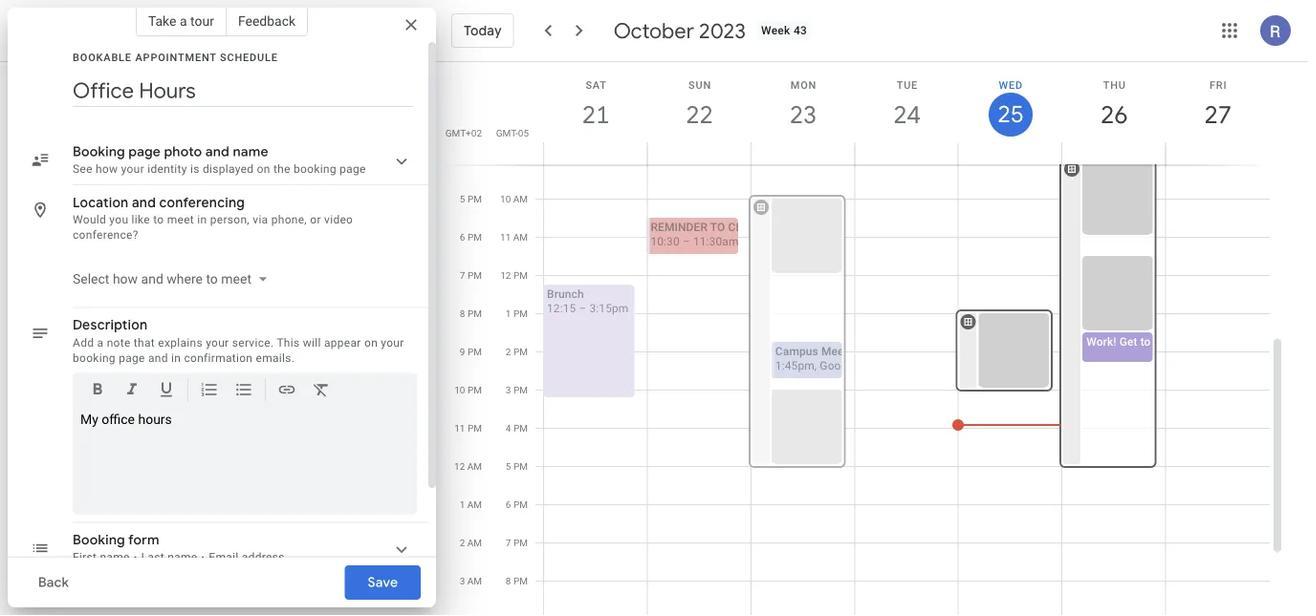 Task type: vqa. For each thing, say whether or not it's contained in the screenshot.
5th THE 'AM'
no



Task type: describe. For each thing, give the bounding box(es) containing it.
1 vertical spatial 8 pm
[[506, 576, 528, 588]]

1 horizontal spatial 5
[[506, 461, 511, 473]]

tue 24
[[892, 79, 920, 131]]

24 column header
[[854, 62, 959, 165]]

and inside "location and conferencing would you like to meet in person, via phone, or video conference?"
[[132, 194, 156, 211]]

back
[[38, 575, 69, 592]]

to
[[710, 221, 725, 234]]

bookable
[[73, 51, 132, 63]]

9 for 9 pm
[[460, 347, 465, 358]]

work! get to it! button
[[1083, 333, 1306, 363]]

take
[[148, 13, 176, 29]]

meet inside "location and conferencing would you like to meet in person, via phone, or video conference?"
[[167, 213, 194, 227]]

name for last name
[[168, 551, 197, 565]]

would
[[73, 213, 106, 227]]

1 horizontal spatial 7 pm
[[506, 538, 528, 549]]

27
[[1203, 99, 1231, 131]]

11 pm
[[455, 423, 482, 435]]

Add title text field
[[73, 77, 413, 105]]

campus
[[776, 345, 819, 359]]

photo
[[164, 143, 202, 161]]

22 column header
[[647, 62, 752, 165]]

campus meeting rescheduled
[[776, 345, 946, 359]]

12 for 12 pm
[[500, 270, 511, 282]]

form
[[128, 532, 159, 549]]

thu 26
[[1100, 79, 1127, 131]]

26 column header
[[1062, 62, 1166, 165]]

in inside the description add a note that explains your service. this will appear on your booking page and in confirmation emails.
[[171, 351, 181, 365]]

identity
[[148, 163, 187, 176]]

and inside dropdown button
[[141, 271, 163, 287]]

2 horizontal spatial your
[[381, 336, 404, 350]]

description
[[73, 317, 148, 334]]

25
[[997, 99, 1023, 130]]

feedback
[[238, 13, 296, 29]]

21 column header
[[543, 62, 648, 165]]

thu
[[1103, 79, 1126, 91]]

0 vertical spatial 6 pm
[[460, 232, 482, 243]]

pm down 10 pm
[[468, 423, 482, 435]]

mon 23
[[789, 79, 817, 131]]

october
[[614, 17, 694, 44]]

1 horizontal spatial 6
[[506, 500, 511, 511]]

am for 3 am
[[467, 576, 482, 588]]

page for description
[[119, 351, 145, 365]]

the
[[273, 163, 290, 176]]

1 horizontal spatial 8
[[506, 576, 511, 588]]

pm down 2 pm
[[514, 385, 528, 396]]

booking for name
[[294, 163, 337, 176]]

pm down 1 pm at the left bottom of page
[[514, 347, 528, 358]]

2 for 2 am
[[460, 538, 465, 549]]

0 horizontal spatial 8
[[460, 308, 465, 320]]

pm right the 3 am
[[514, 576, 528, 588]]

rescheduled
[[867, 345, 946, 359]]

1 am
[[460, 500, 482, 511]]

2 am
[[460, 538, 482, 549]]

remove formatting image
[[312, 380, 331, 403]]

0 vertical spatial 4
[[460, 155, 465, 167]]

25 column header
[[958, 62, 1063, 165]]

insert link image
[[277, 380, 297, 403]]

2 for 2 pm
[[506, 347, 511, 358]]

how inside the booking page photo and name see how your identity is displayed on the booking page
[[96, 163, 118, 176]]

reminder
[[651, 221, 708, 234]]

11 am
[[500, 232, 528, 243]]

pm up 2 pm
[[514, 308, 528, 320]]

pm right 12 am
[[514, 461, 528, 473]]

pm down "3 pm"
[[514, 423, 528, 435]]

am for 1 am
[[467, 500, 482, 511]]

week
[[761, 24, 791, 37]]

it!
[[1154, 336, 1164, 349]]

gmt-05
[[496, 127, 529, 139]]

saturday, october 21 element
[[574, 93, 618, 137]]

23 column header
[[751, 62, 855, 165]]

on for name
[[257, 163, 270, 176]]

today
[[464, 22, 502, 39]]

23
[[789, 99, 816, 131]]

pm left 11 am
[[468, 232, 482, 243]]

clean
[[728, 221, 765, 234]]

pm left 12 pm
[[468, 270, 482, 282]]

am for 10 am
[[513, 194, 528, 205]]

gmt-
[[496, 127, 518, 139]]

1:45pm
[[776, 360, 815, 373]]

0 vertical spatial page
[[129, 143, 161, 161]]

first name
[[73, 551, 130, 565]]

see
[[73, 163, 93, 176]]

wed
[[999, 79, 1023, 91]]

and inside the description add a note that explains your service. this will appear on your booking page and in confirmation emails.
[[148, 351, 168, 365]]

fri 27
[[1203, 79, 1231, 131]]

9 am
[[506, 155, 528, 167]]

to inside button
[[1141, 336, 1151, 349]]

or
[[310, 213, 321, 227]]

name for first name
[[100, 551, 130, 565]]

brunch
[[547, 288, 584, 301]]

a inside button
[[180, 13, 187, 29]]

friday, october 27 element
[[1196, 93, 1240, 137]]

pm up 1 pm at the left bottom of page
[[514, 270, 528, 282]]

12 pm
[[500, 270, 528, 282]]

1:45pm ,
[[776, 360, 820, 373]]

1 for 1 pm
[[506, 308, 511, 320]]

reminder to clean 10:30 – 11:30am
[[651, 221, 765, 249]]

tue
[[897, 79, 918, 91]]

am for 9 am
[[513, 155, 528, 167]]

3:15pm
[[590, 302, 629, 316]]

to inside "location and conferencing would you like to meet in person, via phone, or video conference?"
[[153, 213, 164, 227]]

grid containing 21
[[444, 62, 1306, 616]]

am for 11 am
[[513, 232, 528, 243]]

schedule
[[220, 51, 278, 63]]

10:30
[[651, 235, 680, 249]]

today button
[[451, 8, 514, 54]]

via
[[253, 213, 268, 227]]

get
[[1120, 336, 1138, 349]]

1 vertical spatial 7
[[506, 538, 511, 549]]

10 pm
[[455, 385, 482, 396]]

thursday, october 26 element
[[1093, 93, 1137, 137]]

booking for that
[[73, 351, 116, 365]]

0 horizontal spatial 5
[[460, 194, 465, 205]]

0 vertical spatial 8 pm
[[460, 308, 482, 320]]

pm right 1 am
[[514, 500, 528, 511]]

feedback button
[[227, 6, 308, 36]]

october 2023
[[614, 17, 746, 44]]

that
[[134, 336, 155, 350]]

sat 21
[[581, 79, 609, 131]]

explains
[[158, 336, 203, 350]]

11:30am
[[693, 235, 739, 249]]

43
[[794, 24, 807, 37]]

26
[[1100, 99, 1127, 131]]

address
[[242, 551, 285, 565]]

2 pm
[[506, 347, 528, 358]]

11 for 11 am
[[500, 232, 511, 243]]

3 for 3 am
[[460, 576, 465, 588]]

email address
[[209, 551, 285, 565]]

1 vertical spatial 6 pm
[[506, 500, 528, 511]]

22
[[685, 99, 712, 131]]

booking form
[[73, 532, 159, 549]]

my
[[80, 412, 98, 428]]



Task type: locate. For each thing, give the bounding box(es) containing it.
6
[[460, 232, 465, 243], [506, 500, 511, 511]]

11 for 11 pm
[[455, 423, 465, 435]]

1 vertical spatial booking
[[73, 532, 125, 549]]

1 vertical spatial page
[[340, 163, 366, 176]]

2 up the 3 am
[[460, 538, 465, 549]]

1 horizontal spatial 11
[[500, 232, 511, 243]]

2 horizontal spatial name
[[233, 143, 269, 161]]

booking right the
[[294, 163, 337, 176]]

conference?
[[73, 229, 138, 242]]

page inside the description add a note that explains your service. this will appear on your booking page and in confirmation emails.
[[119, 351, 145, 365]]

1 pm
[[506, 308, 528, 320]]

2023
[[699, 17, 746, 44]]

3 for 3 pm
[[506, 385, 511, 396]]

and left where
[[141, 271, 163, 287]]

booking up first name
[[73, 532, 125, 549]]

booking inside the description add a note that explains your service. this will appear on your booking page and in confirmation emails.
[[73, 351, 116, 365]]

3 down 2 am
[[460, 576, 465, 588]]

05
[[518, 127, 529, 139]]

0 vertical spatial 6
[[460, 232, 465, 243]]

0 horizontal spatial in
[[171, 351, 181, 365]]

meet down 'conferencing'
[[167, 213, 194, 227]]

a
[[180, 13, 187, 29], [97, 336, 104, 350]]

9 for 9 am
[[506, 155, 511, 167]]

6 right 1 am
[[506, 500, 511, 511]]

3
[[506, 385, 511, 396], [460, 576, 465, 588]]

on
[[257, 163, 270, 176], [364, 336, 378, 350]]

monday, october 23 element
[[781, 93, 825, 137]]

0 vertical spatial 2
[[506, 347, 511, 358]]

0 horizontal spatial meet
[[167, 213, 194, 227]]

5 pm left the 10 am
[[460, 194, 482, 205]]

8 pm up 9 pm
[[460, 308, 482, 320]]

last
[[141, 551, 164, 565]]

1 horizontal spatial 12
[[500, 270, 511, 282]]

0 vertical spatial in
[[197, 213, 207, 227]]

1 vertical spatial 6
[[506, 500, 511, 511]]

pm up 10 pm
[[468, 347, 482, 358]]

am up the 3 am
[[467, 538, 482, 549]]

4 pm down "3 pm"
[[506, 423, 528, 435]]

sun
[[689, 79, 712, 91]]

,
[[815, 360, 817, 373]]

and down that
[[148, 351, 168, 365]]

0 vertical spatial 8
[[460, 308, 465, 320]]

5
[[460, 194, 465, 205], [506, 461, 511, 473]]

booking page photo and name see how your identity is displayed on the booking page
[[73, 143, 366, 176]]

how right the see
[[96, 163, 118, 176]]

0 horizontal spatial 4 pm
[[460, 155, 482, 167]]

0 horizontal spatial a
[[97, 336, 104, 350]]

1 horizontal spatial meet
[[221, 271, 252, 287]]

0 horizontal spatial 8 pm
[[460, 308, 482, 320]]

brunch 12:15 – 3:15pm
[[547, 288, 629, 316]]

underline image
[[157, 380, 176, 403]]

italic image
[[122, 380, 142, 403]]

pm
[[468, 155, 482, 167], [468, 194, 482, 205], [468, 232, 482, 243], [468, 270, 482, 282], [514, 270, 528, 282], [468, 308, 482, 320], [514, 308, 528, 320], [468, 347, 482, 358], [514, 347, 528, 358], [468, 385, 482, 396], [514, 385, 528, 396], [468, 423, 482, 435], [514, 423, 528, 435], [514, 461, 528, 473], [514, 500, 528, 511], [514, 538, 528, 549], [514, 576, 528, 588]]

note
[[107, 336, 131, 350]]

8 pm right the 3 am
[[506, 576, 528, 588]]

office
[[102, 412, 135, 428]]

– inside "brunch 12:15 – 3:15pm"
[[579, 302, 587, 316]]

1 horizontal spatial in
[[197, 213, 207, 227]]

10 for 10 pm
[[455, 385, 465, 396]]

and up the like
[[132, 194, 156, 211]]

0 horizontal spatial 12
[[454, 461, 465, 473]]

on inside the booking page photo and name see how your identity is displayed on the booking page
[[257, 163, 270, 176]]

location and conferencing would you like to meet in person, via phone, or video conference?
[[73, 194, 353, 242]]

12
[[500, 270, 511, 282], [454, 461, 465, 473]]

Description text field
[[80, 412, 409, 507]]

1 horizontal spatial 3
[[506, 385, 511, 396]]

3 pm
[[506, 385, 528, 396]]

page down that
[[119, 351, 145, 365]]

0 vertical spatial 5
[[460, 194, 465, 205]]

a inside the description add a note that explains your service. this will appear on your booking page and in confirmation emails.
[[97, 336, 104, 350]]

0 horizontal spatial 9
[[460, 347, 465, 358]]

0 vertical spatial to
[[153, 213, 164, 227]]

bold image
[[88, 380, 107, 403]]

1 vertical spatial 5
[[506, 461, 511, 473]]

8 up 9 pm
[[460, 308, 465, 320]]

your left the identity
[[121, 163, 144, 176]]

24
[[892, 99, 920, 131]]

booking inside the booking page photo and name see how your identity is displayed on the booking page
[[294, 163, 337, 176]]

9 down "gmt-"
[[506, 155, 511, 167]]

4 pm
[[460, 155, 482, 167], [506, 423, 528, 435]]

numbered list image
[[200, 380, 219, 403]]

0 horizontal spatial 5 pm
[[460, 194, 482, 205]]

4 down "3 pm"
[[506, 423, 511, 435]]

person,
[[210, 213, 250, 227]]

work! get to it!
[[1087, 336, 1164, 349]]

10 up 11 am
[[500, 194, 511, 205]]

27 column header
[[1166, 62, 1270, 165]]

1 horizontal spatial 8 pm
[[506, 576, 528, 588]]

booking inside the booking page photo and name see how your identity is displayed on the booking page
[[73, 143, 125, 161]]

10
[[500, 194, 511, 205], [455, 385, 465, 396]]

0 vertical spatial 9
[[506, 155, 511, 167]]

to left it!
[[1141, 336, 1151, 349]]

your right appear
[[381, 336, 404, 350]]

pm down the gmt+02
[[468, 155, 482, 167]]

0 vertical spatial 3
[[506, 385, 511, 396]]

1 horizontal spatial 1
[[506, 308, 511, 320]]

wednesday, october 25, today element
[[989, 93, 1033, 137]]

am down 2 am
[[467, 576, 482, 588]]

to right where
[[206, 271, 218, 287]]

booking for booking form
[[73, 532, 125, 549]]

appear
[[324, 336, 361, 350]]

am down 05
[[513, 155, 528, 167]]

pm left the 10 am
[[468, 194, 482, 205]]

1 vertical spatial 5 pm
[[506, 461, 528, 473]]

1 horizontal spatial booking
[[294, 163, 337, 176]]

and inside the booking page photo and name see how your identity is displayed on the booking page
[[206, 143, 230, 161]]

1 vertical spatial 4
[[506, 423, 511, 435]]

pm right 2 am
[[514, 538, 528, 549]]

how inside dropdown button
[[113, 271, 138, 287]]

to inside dropdown button
[[206, 271, 218, 287]]

1 vertical spatial 9
[[460, 347, 465, 358]]

6 left 11 am
[[460, 232, 465, 243]]

1 horizontal spatial 7
[[506, 538, 511, 549]]

pm down 9 pm
[[468, 385, 482, 396]]

my office hours
[[80, 412, 172, 428]]

last name
[[141, 551, 197, 565]]

pm up 9 pm
[[468, 308, 482, 320]]

sun 22
[[685, 79, 712, 131]]

7 left 12 pm
[[460, 270, 465, 282]]

4
[[460, 155, 465, 167], [506, 423, 511, 435]]

1 vertical spatial to
[[206, 271, 218, 287]]

1 horizontal spatial 10
[[500, 194, 511, 205]]

your inside the booking page photo and name see how your identity is displayed on the booking page
[[121, 163, 144, 176]]

0 horizontal spatial 2
[[460, 538, 465, 549]]

grid
[[444, 62, 1306, 616]]

4 down the gmt+02
[[460, 155, 465, 167]]

description add a note that explains your service. this will appear on your booking page and in confirmation emails.
[[73, 317, 404, 365]]

7 pm left 12 pm
[[460, 270, 482, 282]]

1 horizontal spatial name
[[168, 551, 197, 565]]

10 up 11 pm
[[455, 385, 465, 396]]

6 pm left 11 am
[[460, 232, 482, 243]]

5 pm right 12 am
[[506, 461, 528, 473]]

select
[[73, 271, 109, 287]]

am up 12 pm
[[513, 232, 528, 243]]

1 horizontal spatial on
[[364, 336, 378, 350]]

select how and where to meet button
[[65, 262, 274, 297]]

1 vertical spatial 11
[[455, 423, 465, 435]]

work!
[[1087, 336, 1117, 349]]

1 vertical spatial 4 pm
[[506, 423, 528, 435]]

a right add
[[97, 336, 104, 350]]

0 horizontal spatial to
[[153, 213, 164, 227]]

0 vertical spatial 5 pm
[[460, 194, 482, 205]]

where
[[167, 271, 203, 287]]

week 43
[[761, 24, 807, 37]]

1 horizontal spatial –
[[683, 235, 690, 249]]

10 am
[[500, 194, 528, 205]]

name inside the booking page photo and name see how your identity is displayed on the booking page
[[233, 143, 269, 161]]

1 vertical spatial in
[[171, 351, 181, 365]]

7 right 2 am
[[506, 538, 511, 549]]

1
[[506, 308, 511, 320], [460, 500, 465, 511]]

a left tour
[[180, 13, 187, 29]]

7 pm
[[460, 270, 482, 282], [506, 538, 528, 549]]

booking up the see
[[73, 143, 125, 161]]

select how and where to meet
[[73, 271, 252, 287]]

am down 9 am
[[513, 194, 528, 205]]

1 horizontal spatial 2
[[506, 347, 511, 358]]

0 horizontal spatial 7 pm
[[460, 270, 482, 282]]

0 vertical spatial booking
[[294, 163, 337, 176]]

9 up 10 pm
[[460, 347, 465, 358]]

12 down 11 am
[[500, 270, 511, 282]]

1 vertical spatial a
[[97, 336, 104, 350]]

1 for 1 am
[[460, 500, 465, 511]]

in down 'conferencing'
[[197, 213, 207, 227]]

meeting
[[822, 345, 864, 359]]

will
[[303, 336, 321, 350]]

phone,
[[271, 213, 307, 227]]

0 vertical spatial 11
[[500, 232, 511, 243]]

in down "explains" at bottom left
[[171, 351, 181, 365]]

2 horizontal spatial to
[[1141, 336, 1151, 349]]

6 pm right 1 am
[[506, 500, 528, 511]]

to right the like
[[153, 213, 164, 227]]

am for 12 am
[[467, 461, 482, 473]]

0 vertical spatial booking
[[73, 143, 125, 161]]

location
[[73, 194, 129, 211]]

email
[[209, 551, 239, 565]]

12 for 12 am
[[454, 461, 465, 473]]

8 right the 3 am
[[506, 576, 511, 588]]

9 pm
[[460, 347, 482, 358]]

name up displayed
[[233, 143, 269, 161]]

on left the
[[257, 163, 270, 176]]

in inside "location and conferencing would you like to meet in person, via phone, or video conference?"
[[197, 213, 207, 227]]

am up 2 am
[[467, 500, 482, 511]]

– inside reminder to clean 10:30 – 11:30am
[[683, 235, 690, 249]]

meet right where
[[221, 271, 252, 287]]

0 horizontal spatial 4
[[460, 155, 465, 167]]

7 pm right 2 am
[[506, 538, 528, 549]]

7
[[460, 270, 465, 282], [506, 538, 511, 549]]

on for that
[[364, 336, 378, 350]]

10 for 10 am
[[500, 194, 511, 205]]

1 down 12 pm
[[506, 308, 511, 320]]

2 vertical spatial page
[[119, 351, 145, 365]]

conferencing
[[159, 194, 245, 211]]

12:15
[[547, 302, 576, 316]]

page for booking
[[340, 163, 366, 176]]

11 down the 10 am
[[500, 232, 511, 243]]

2 vertical spatial to
[[1141, 336, 1151, 349]]

your up the confirmation
[[206, 336, 229, 350]]

12 down 11 pm
[[454, 461, 465, 473]]

displayed
[[203, 163, 254, 176]]

1 vertical spatial on
[[364, 336, 378, 350]]

0 vertical spatial on
[[257, 163, 270, 176]]

– right 12:15
[[579, 302, 587, 316]]

take a tour
[[148, 13, 214, 29]]

8 pm
[[460, 308, 482, 320], [506, 576, 528, 588]]

11 up 12 am
[[455, 423, 465, 435]]

1 horizontal spatial 4 pm
[[506, 423, 528, 435]]

sat
[[586, 79, 607, 91]]

1 vertical spatial 8
[[506, 576, 511, 588]]

on inside the description add a note that explains your service. this will appear on your booking page and in confirmation emails.
[[364, 336, 378, 350]]

0 horizontal spatial 7
[[460, 270, 465, 282]]

21
[[581, 99, 609, 131]]

meet inside dropdown button
[[221, 271, 252, 287]]

name down the booking form
[[100, 551, 130, 565]]

booking down add
[[73, 351, 116, 365]]

0 vertical spatial 10
[[500, 194, 511, 205]]

– down reminder
[[683, 235, 690, 249]]

0 horizontal spatial 1
[[460, 500, 465, 511]]

1 vertical spatial 3
[[460, 576, 465, 588]]

appointment
[[135, 51, 217, 63]]

4 pm down the gmt+02
[[460, 155, 482, 167]]

2 right 9 pm
[[506, 347, 511, 358]]

2 booking from the top
[[73, 532, 125, 549]]

am for 2 am
[[467, 538, 482, 549]]

1 horizontal spatial 5 pm
[[506, 461, 528, 473]]

1 booking from the top
[[73, 143, 125, 161]]

0 horizontal spatial 10
[[455, 385, 465, 396]]

0 horizontal spatial on
[[257, 163, 270, 176]]

am
[[513, 155, 528, 167], [513, 194, 528, 205], [513, 232, 528, 243], [467, 461, 482, 473], [467, 500, 482, 511], [467, 538, 482, 549], [467, 576, 482, 588]]

1 vertical spatial 7 pm
[[506, 538, 528, 549]]

hours
[[138, 412, 172, 428]]

1 horizontal spatial 9
[[506, 155, 511, 167]]

fri
[[1210, 79, 1228, 91]]

1 horizontal spatial a
[[180, 13, 187, 29]]

booking for booking page photo and name see how your identity is displayed on the booking page
[[73, 143, 125, 161]]

back button
[[23, 560, 84, 606]]

emails.
[[256, 351, 295, 365]]

page up the identity
[[129, 143, 161, 161]]

bulleted list image
[[234, 380, 253, 403]]

5 right 12 am
[[506, 461, 511, 473]]

1 horizontal spatial to
[[206, 271, 218, 287]]

and up displayed
[[206, 143, 230, 161]]

1 vertical spatial booking
[[73, 351, 116, 365]]

sunday, october 22 element
[[678, 93, 722, 137]]

0 vertical spatial 4 pm
[[460, 155, 482, 167]]

on right appear
[[364, 336, 378, 350]]

like
[[132, 213, 150, 227]]

first
[[73, 551, 97, 565]]

0 horizontal spatial name
[[100, 551, 130, 565]]

formatting options toolbar
[[73, 373, 417, 414]]

0 horizontal spatial booking
[[73, 351, 116, 365]]

how right select
[[113, 271, 138, 287]]

name
[[233, 143, 269, 161], [100, 551, 130, 565], [168, 551, 197, 565]]

1 horizontal spatial your
[[206, 336, 229, 350]]

1 vertical spatial meet
[[221, 271, 252, 287]]

tuesday, october 24 element
[[885, 93, 929, 137]]

this
[[277, 336, 300, 350]]

0 vertical spatial 7 pm
[[460, 270, 482, 282]]

0 horizontal spatial 11
[[455, 423, 465, 435]]

0 vertical spatial 12
[[500, 270, 511, 282]]

0 horizontal spatial 6 pm
[[460, 232, 482, 243]]

am up 1 am
[[467, 461, 482, 473]]

name right last
[[168, 551, 197, 565]]

0 vertical spatial –
[[683, 235, 690, 249]]

1 vertical spatial 1
[[460, 500, 465, 511]]

1 down 12 am
[[460, 500, 465, 511]]

1 vertical spatial how
[[113, 271, 138, 287]]

0 horizontal spatial your
[[121, 163, 144, 176]]

0 horizontal spatial 6
[[460, 232, 465, 243]]

3 down 2 pm
[[506, 385, 511, 396]]

wed 25
[[997, 79, 1023, 130]]

1 vertical spatial –
[[579, 302, 587, 316]]

page up 'video'
[[340, 163, 366, 176]]

1 horizontal spatial 4
[[506, 423, 511, 435]]

5 left the 10 am
[[460, 194, 465, 205]]

add
[[73, 336, 94, 350]]

1 vertical spatial 10
[[455, 385, 465, 396]]

0 horizontal spatial 3
[[460, 576, 465, 588]]

gmt+02
[[445, 127, 482, 139]]



